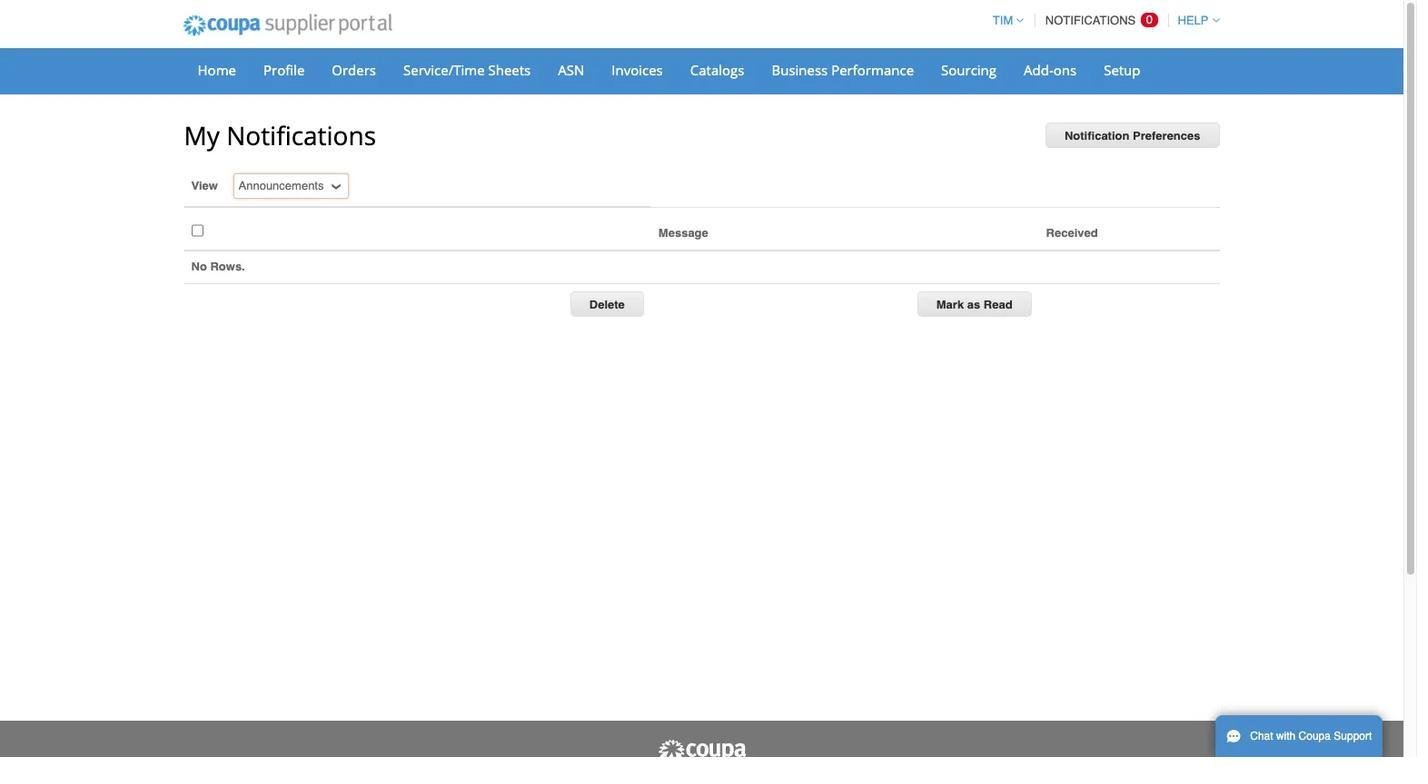 Task type: vqa. For each thing, say whether or not it's contained in the screenshot.
rightmost the the
no



Task type: describe. For each thing, give the bounding box(es) containing it.
catalogs
[[690, 61, 744, 79]]

service/time sheets link
[[392, 56, 543, 84]]

as
[[967, 298, 980, 311]]

catalogs link
[[678, 56, 756, 84]]

asn
[[558, 61, 584, 79]]

service/time sheets
[[403, 61, 531, 79]]

mark as read button
[[917, 291, 1032, 317]]

my notifications
[[184, 118, 376, 153]]

orders
[[332, 61, 376, 79]]

sourcing
[[941, 61, 997, 79]]

asn link
[[546, 56, 596, 84]]

invoices
[[612, 61, 663, 79]]

0 horizontal spatial coupa supplier portal image
[[170, 3, 404, 48]]

add-ons link
[[1012, 56, 1088, 84]]

performance
[[831, 61, 914, 79]]

mark as read
[[936, 298, 1013, 311]]

orders link
[[320, 56, 388, 84]]

received
[[1046, 227, 1098, 240]]

tim link
[[985, 14, 1024, 27]]

business performance
[[772, 61, 914, 79]]

add-
[[1024, 61, 1054, 79]]

sourcing link
[[929, 56, 1008, 84]]

chat
[[1250, 730, 1273, 743]]

notifications 0
[[1045, 13, 1153, 27]]

invoices link
[[600, 56, 675, 84]]

message
[[658, 227, 708, 240]]

add-ons
[[1024, 61, 1077, 79]]

ons
[[1054, 61, 1077, 79]]

chat with coupa support
[[1250, 730, 1372, 743]]

notification
[[1065, 129, 1130, 143]]

my
[[184, 118, 220, 153]]

tim
[[993, 14, 1013, 27]]

business performance link
[[760, 56, 926, 84]]

read
[[984, 298, 1013, 311]]

preferences
[[1133, 129, 1201, 143]]

1 vertical spatial notifications
[[226, 118, 376, 153]]

service/time
[[403, 61, 485, 79]]

coupa
[[1299, 730, 1331, 743]]



Task type: locate. For each thing, give the bounding box(es) containing it.
chat with coupa support button
[[1215, 716, 1383, 758]]

business
[[772, 61, 828, 79]]

notification preferences
[[1065, 129, 1201, 143]]

with
[[1276, 730, 1296, 743]]

no
[[191, 260, 207, 273]]

notifications down profile
[[226, 118, 376, 153]]

coupa supplier portal image
[[170, 3, 404, 48], [656, 739, 747, 758]]

1 horizontal spatial coupa supplier portal image
[[656, 739, 747, 758]]

home link
[[186, 56, 248, 84]]

0 vertical spatial notifications
[[1045, 14, 1136, 27]]

notifications
[[1045, 14, 1136, 27], [226, 118, 376, 153]]

navigation containing notifications 0
[[985, 3, 1220, 38]]

view
[[191, 179, 218, 193]]

setup
[[1104, 61, 1141, 79]]

0 horizontal spatial notifications
[[226, 118, 376, 153]]

no rows.
[[191, 260, 245, 273]]

home
[[198, 61, 236, 79]]

notification preferences link
[[1046, 123, 1220, 148]]

setup link
[[1092, 56, 1152, 84]]

profile
[[263, 61, 305, 79]]

1 vertical spatial coupa supplier portal image
[[656, 739, 747, 758]]

support
[[1334, 730, 1372, 743]]

delete
[[589, 298, 625, 311]]

sheets
[[488, 61, 531, 79]]

notifications up 'ons'
[[1045, 14, 1136, 27]]

help link
[[1170, 14, 1220, 27]]

delete button
[[570, 291, 644, 317]]

notifications inside notifications 0
[[1045, 14, 1136, 27]]

help
[[1178, 14, 1209, 27]]

mark
[[936, 298, 964, 311]]

navigation
[[985, 3, 1220, 38]]

profile link
[[252, 56, 316, 84]]

1 horizontal spatial notifications
[[1045, 14, 1136, 27]]

0
[[1146, 13, 1153, 26]]

None checkbox
[[191, 219, 203, 243]]

rows.
[[210, 260, 245, 273]]

0 vertical spatial coupa supplier portal image
[[170, 3, 404, 48]]



